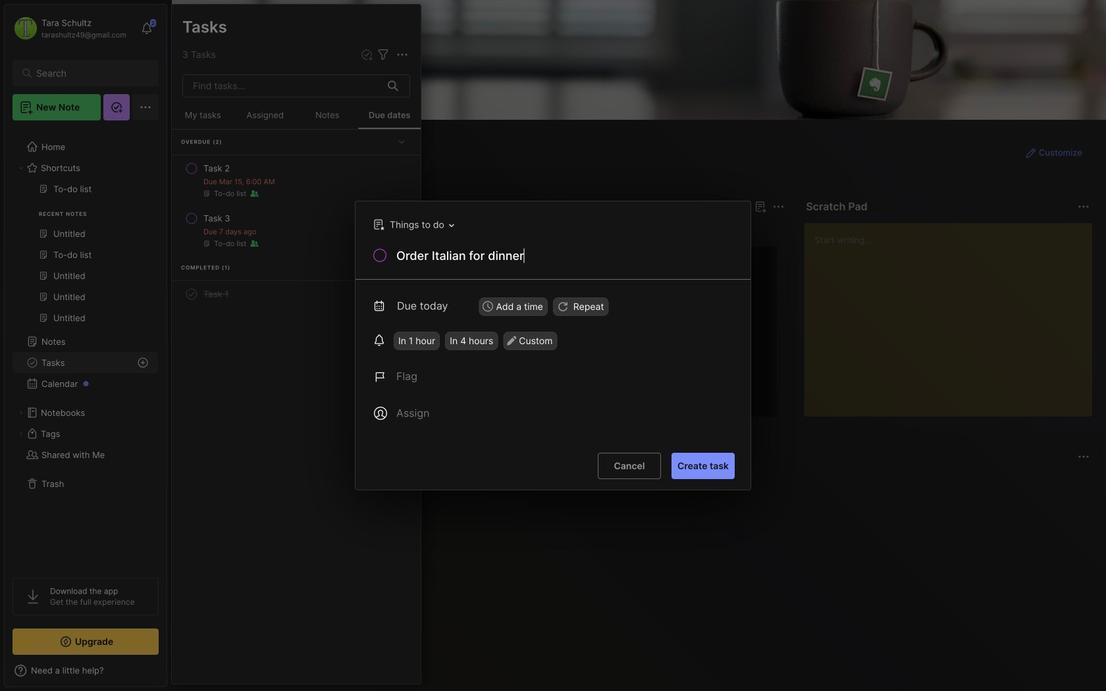Task type: locate. For each thing, give the bounding box(es) containing it.
2 vertical spatial row
[[177, 282, 415, 306]]

collapse overdue image
[[395, 135, 408, 148]]

Search text field
[[36, 67, 141, 80]]

task 2 1 cell
[[203, 162, 230, 175]]

tree
[[5, 128, 167, 566]]

tab
[[196, 223, 234, 238], [240, 223, 293, 238], [251, 473, 291, 489], [296, 473, 352, 489], [357, 473, 391, 489]]

group
[[13, 178, 158, 336]]

None search field
[[36, 65, 141, 81]]

Go to note or move task field
[[367, 215, 459, 234]]

new task image
[[360, 48, 373, 61]]

1 vertical spatial tab list
[[196, 473, 1088, 489]]

row group
[[172, 130, 421, 308], [193, 246, 1106, 425]]

1 vertical spatial row
[[177, 207, 415, 254]]

0 vertical spatial tab list
[[196, 223, 782, 238]]

main element
[[0, 0, 171, 691]]

tab list
[[196, 223, 782, 238], [196, 473, 1088, 489]]

0 vertical spatial row
[[177, 157, 415, 204]]

tree inside main element
[[5, 128, 167, 566]]

collapse completed image
[[395, 261, 408, 274]]

row
[[177, 157, 415, 204], [177, 207, 415, 254], [177, 282, 415, 306]]



Task type: vqa. For each thing, say whether or not it's contained in the screenshot.
the topmost tab list
yes



Task type: describe. For each thing, give the bounding box(es) containing it.
none search field inside main element
[[36, 65, 141, 81]]

3 row from the top
[[177, 282, 415, 306]]

1 tab list from the top
[[196, 223, 782, 238]]

Enter task text field
[[395, 248, 735, 267]]

task 3 2 cell
[[203, 212, 230, 225]]

expand tags image
[[17, 430, 25, 438]]

2 tab list from the top
[[196, 473, 1088, 489]]

2 row from the top
[[177, 207, 415, 254]]

group inside main element
[[13, 178, 158, 336]]

Start writing… text field
[[815, 223, 1092, 406]]

1 row from the top
[[177, 157, 415, 204]]

Find tasks… text field
[[185, 75, 380, 97]]

task 1 4 cell
[[203, 288, 229, 301]]

expand notebooks image
[[17, 409, 25, 417]]



